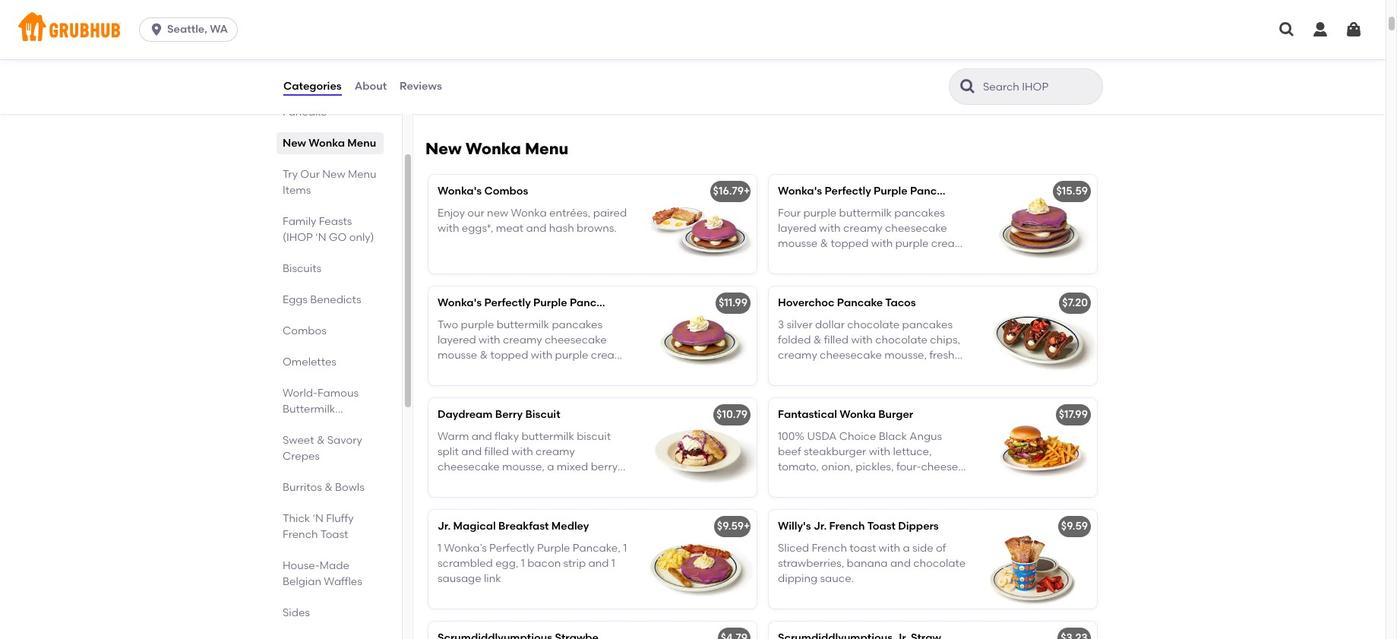 Task type: locate. For each thing, give the bounding box(es) containing it.
0 horizontal spatial svg image
[[149, 22, 164, 37]]

icing, up hoverchoc pancake tacos
[[818, 253, 846, 266]]

cheese inside warm and flaky buttermilk biscuit split and filled with creamy cheesecake mousse, a mixed berry topping, topped with purple cream cheese icing and powdered sugar.
[[438, 492, 475, 505]]

cinn-a-stack® pancakes image
[[643, 9, 757, 108]]

sausage
[[438, 573, 482, 585]]

0 horizontal spatial cheesecake
[[438, 461, 500, 474]]

new wonka menu up our
[[283, 137, 376, 150]]

topped inside four buttermilk pancakes layered with cinnamon roll filling & topped with cream cheese icing.
[[575, 56, 613, 69]]

jr. magical breakfast medley image
[[643, 510, 757, 609]]

0 vertical spatial +
[[744, 185, 751, 198]]

0 vertical spatial whipped
[[848, 253, 893, 266]]

purple
[[804, 206, 837, 219], [896, 237, 929, 250], [461, 318, 494, 331], [555, 349, 589, 362], [548, 476, 582, 489]]

glitter inside two purple buttermilk pancakes layered with creamy cheesecake mousse & topped with purple cream cheese icing, whipped topping and gold glitter sugar.
[[463, 380, 494, 393]]

'n right thick
[[313, 512, 324, 525]]

topped right filling
[[575, 56, 613, 69]]

1 vertical spatial gold
[[438, 380, 461, 393]]

new right our
[[322, 168, 346, 181]]

1 vertical spatial pancakes
[[895, 206, 946, 219]]

pancakes inside four buttermilk pancakes layered with cinnamon roll filling & topped with cream cheese icing.
[[519, 41, 569, 54]]

sugar. inside four purple buttermilk pancakes layered with creamy cheesecake mousse & topped with purple cream cheese icing, whipped topping and gold glitter sugar.
[[837, 268, 868, 281]]

'n left go
[[316, 231, 327, 244]]

about button
[[354, 59, 388, 114]]

tacos
[[886, 297, 917, 310]]

0 horizontal spatial pancakes
[[283, 419, 333, 432]]

thick 'n fluffy french toast
[[283, 512, 354, 541]]

eggs benedicts
[[283, 293, 361, 306]]

wonka up "wonka's combos"
[[466, 139, 521, 158]]

svg image
[[1279, 21, 1297, 39], [1312, 21, 1330, 39]]

1 horizontal spatial layered
[[572, 41, 610, 54]]

daydream
[[438, 408, 493, 421]]

new inside try our new menu items
[[322, 168, 346, 181]]

seattle, wa
[[167, 23, 228, 36]]

topped inside two purple buttermilk pancakes layered with creamy cheesecake mousse & topped with purple cream cheese icing, whipped topping and gold glitter sugar.
[[491, 349, 529, 362]]

cream down berry
[[584, 476, 618, 489]]

creamy inside four purple buttermilk pancakes layered with creamy cheesecake mousse & topped with purple cream cheese icing, whipped topping and gold glitter sugar.
[[844, 222, 883, 235]]

powdered
[[528, 492, 581, 505]]

cheesecake inside four purple buttermilk pancakes layered with creamy cheesecake mousse & topped with purple cream cheese icing, whipped topping and gold glitter sugar.
[[886, 222, 948, 235]]

topped
[[575, 56, 613, 69], [831, 237, 869, 250], [491, 349, 529, 362], [484, 476, 522, 489]]

0 vertical spatial a
[[548, 461, 555, 474]]

2 horizontal spatial pancakes
[[911, 185, 962, 198]]

0 vertical spatial glitter
[[804, 268, 834, 281]]

toast down fluffy
[[321, 528, 348, 541]]

1 horizontal spatial icing,
[[818, 253, 846, 266]]

house-
[[283, 559, 320, 572]]

0 vertical spatial layered
[[572, 41, 610, 54]]

'n
[[316, 231, 327, 244], [313, 512, 324, 525]]

filled
[[485, 445, 509, 458]]

about
[[355, 80, 387, 93]]

- left the (short
[[624, 297, 628, 310]]

- left (full
[[964, 185, 969, 198]]

menu inside try our new menu items
[[348, 168, 377, 181]]

1 vertical spatial a
[[903, 542, 910, 555]]

creamy inside warm and flaky buttermilk biscuit split and filled with creamy cheesecake mousse, a mixed berry topping, topped with purple cream cheese icing and powdered sugar.
[[536, 445, 575, 458]]

pancakes
[[519, 41, 569, 54], [895, 206, 946, 219], [552, 318, 603, 331]]

perfectly for two
[[485, 297, 531, 310]]

pancakes
[[911, 185, 962, 198], [570, 297, 621, 310], [283, 419, 333, 432]]

buttermilk up cinnamon
[[463, 41, 516, 54]]

gold for two purple buttermilk pancakes layered with creamy cheesecake mousse & topped with purple cream cheese icing, whipped topping and gold glitter sugar.
[[438, 380, 461, 393]]

2 horizontal spatial cheesecake
[[886, 222, 948, 235]]

pancakes inside two purple buttermilk pancakes layered with creamy cheesecake mousse & topped with purple cream cheese icing, whipped topping and gold glitter sugar.
[[552, 318, 603, 331]]

2 $9.59 from the left
[[1062, 520, 1089, 533]]

whipped for four
[[848, 253, 893, 266]]

2 horizontal spatial sugar.
[[837, 268, 868, 281]]

icing, up daydream berry biscuit
[[477, 364, 505, 377]]

cheese down topping,
[[438, 492, 475, 505]]

medley
[[552, 520, 589, 533]]

layered inside two purple buttermilk pancakes layered with creamy cheesecake mousse & topped with purple cream cheese icing, whipped topping and gold glitter sugar.
[[438, 334, 476, 347]]

buttermilk down wonka's perfectly purple pancakes - (full stack)
[[840, 206, 892, 219]]

dipping
[[778, 573, 818, 585]]

gold inside four purple buttermilk pancakes layered with creamy cheesecake mousse & topped with purple cream cheese icing, whipped topping and gold glitter sugar.
[[778, 268, 801, 281]]

1 horizontal spatial topping
[[896, 253, 936, 266]]

four inside four buttermilk pancakes layered with cinnamon roll filling & topped with cream cheese icing.
[[438, 41, 461, 54]]

0 horizontal spatial topping
[[555, 364, 596, 377]]

strip
[[564, 557, 586, 570]]

0 horizontal spatial a
[[548, 461, 555, 474]]

new up try
[[283, 137, 306, 150]]

main navigation navigation
[[0, 0, 1387, 59]]

jr. up 'wonka's'
[[438, 520, 451, 533]]

topped up icing
[[484, 476, 522, 489]]

and inside 1 wonka's perfectly purple pancake, 1 scrambled egg, 1 bacon strip and 1 sausage link
[[589, 557, 609, 570]]

perfectly inside 1 wonka's perfectly purple pancake, 1 scrambled egg, 1 bacon strip and 1 sausage link
[[490, 542, 535, 555]]

perfectly up two purple buttermilk pancakes layered with creamy cheesecake mousse & topped with purple cream cheese icing, whipped topping and gold glitter sugar.
[[485, 297, 531, 310]]

1 vertical spatial creamy
[[503, 334, 542, 347]]

1 horizontal spatial $9.59
[[1062, 520, 1089, 533]]

wonka up meat
[[511, 206, 547, 219]]

eggs
[[283, 293, 308, 306]]

cheesecake down wonka's perfectly purple pancakes - (full stack)
[[886, 222, 948, 235]]

purple up four purple buttermilk pancakes layered with creamy cheesecake mousse & topped with purple cream cheese icing, whipped topping and gold glitter sugar.
[[874, 185, 908, 198]]

new up "wonka's combos"
[[426, 139, 462, 158]]

1 vertical spatial stack)
[[665, 297, 699, 310]]

1 horizontal spatial mousse
[[778, 237, 818, 250]]

& right sweet
[[317, 434, 325, 447]]

1 horizontal spatial cheesecake
[[545, 334, 607, 347]]

jr.
[[438, 520, 451, 533], [814, 520, 827, 533]]

cheesecake for four purple buttermilk pancakes layered with creamy cheesecake mousse & topped with purple cream cheese icing, whipped topping and gold glitter sugar.
[[886, 222, 948, 235]]

1 horizontal spatial stack)
[[996, 185, 1030, 198]]

enjoy
[[438, 206, 465, 219]]

buttermilk down biscuit
[[522, 430, 575, 443]]

with
[[438, 56, 459, 69], [438, 72, 459, 85], [438, 222, 459, 235], [820, 222, 841, 235], [872, 237, 893, 250], [479, 334, 501, 347], [531, 349, 553, 362], [512, 445, 533, 458], [524, 476, 546, 489], [879, 542, 901, 555]]

&
[[565, 56, 573, 69], [821, 237, 829, 250], [480, 349, 488, 362], [317, 434, 325, 447], [325, 481, 333, 494]]

jr. right willy's
[[814, 520, 827, 533]]

whipped up the pancake
[[848, 253, 893, 266]]

topped inside warm and flaky buttermilk biscuit split and filled with creamy cheesecake mousse, a mixed berry topping, topped with purple cream cheese icing and powdered sugar.
[[484, 476, 522, 489]]

pancakes inside four purple buttermilk pancakes layered with creamy cheesecake mousse & topped with purple cream cheese icing, whipped topping and gold glitter sugar.
[[895, 206, 946, 219]]

buttermilk inside two purple buttermilk pancakes layered with creamy cheesecake mousse & topped with purple cream cheese icing, whipped topping and gold glitter sugar.
[[497, 318, 550, 331]]

& right filling
[[565, 56, 573, 69]]

landen hatchett fancake
[[283, 90, 371, 119]]

0 vertical spatial perfectly
[[825, 185, 872, 198]]

1 vertical spatial whipped
[[508, 364, 553, 377]]

glitter inside four purple buttermilk pancakes layered with creamy cheesecake mousse & topped with purple cream cheese icing, whipped topping and gold glitter sugar.
[[804, 268, 834, 281]]

sugar. for two purple buttermilk pancakes layered with creamy cheesecake mousse & topped with purple cream cheese icing, whipped topping and gold glitter sugar.
[[496, 380, 528, 393]]

1 vertical spatial four
[[778, 206, 801, 219]]

pancakes for four purple buttermilk pancakes layered with creamy cheesecake mousse & topped with purple cream cheese icing, whipped topping and gold glitter sugar.
[[911, 185, 962, 198]]

layered for wonka's perfectly purple pancakes - (full stack)
[[778, 222, 817, 235]]

topped up berry
[[491, 349, 529, 362]]

0 vertical spatial four
[[438, 41, 461, 54]]

icing, inside two purple buttermilk pancakes layered with creamy cheesecake mousse & topped with purple cream cheese icing, whipped topping and gold glitter sugar.
[[477, 364, 505, 377]]

& up the hoverchoc
[[821, 237, 829, 250]]

purple for two purple buttermilk pancakes layered with creamy cheesecake mousse & topped with purple cream cheese icing, whipped topping and gold glitter sugar.
[[534, 297, 568, 310]]

0 horizontal spatial mousse
[[438, 349, 478, 362]]

2 vertical spatial perfectly
[[490, 542, 535, 555]]

creamy up mixed
[[536, 445, 575, 458]]

french up the strawberries,
[[812, 542, 848, 555]]

wonka inside 'enjoy our new wonka entrées, paired with eggs*, meat and hash browns.'
[[511, 206, 547, 219]]

topping inside two purple buttermilk pancakes layered with creamy cheesecake mousse & topped with purple cream cheese icing, whipped topping and gold glitter sugar.
[[555, 364, 596, 377]]

a left side
[[903, 542, 910, 555]]

0 vertical spatial pancakes
[[911, 185, 962, 198]]

cream down cinnamon
[[462, 72, 496, 85]]

1 vertical spatial perfectly
[[485, 297, 531, 310]]

purple up bacon
[[537, 542, 570, 555]]

1 vertical spatial glitter
[[463, 380, 494, 393]]

stack) right the (short
[[665, 297, 699, 310]]

1 horizontal spatial new
[[322, 168, 346, 181]]

creamy inside two purple buttermilk pancakes layered with creamy cheesecake mousse & topped with purple cream cheese icing, whipped topping and gold glitter sugar.
[[503, 334, 542, 347]]

fantastical wonka burger
[[778, 408, 914, 421]]

menu up entrées,
[[525, 139, 569, 158]]

mousse up the hoverchoc
[[778, 237, 818, 250]]

1 horizontal spatial sugar.
[[583, 492, 615, 505]]

cheese
[[498, 72, 535, 85], [778, 253, 815, 266], [438, 364, 475, 377], [438, 492, 475, 505]]

1 $9.59 from the left
[[717, 520, 744, 533]]

a left mixed
[[548, 461, 555, 474]]

wonka left burger
[[840, 408, 876, 421]]

0 horizontal spatial -
[[624, 297, 628, 310]]

2 vertical spatial pancakes
[[552, 318, 603, 331]]

2 vertical spatial creamy
[[536, 445, 575, 458]]

pancakes down the wonka's perfectly purple pancakes - (short stack)
[[552, 318, 603, 331]]

1 vertical spatial mousse
[[438, 349, 478, 362]]

mousse inside four purple buttermilk pancakes layered with creamy cheesecake mousse & topped with purple cream cheese icing, whipped topping and gold glitter sugar.
[[778, 237, 818, 250]]

banana
[[847, 557, 888, 570]]

topping inside four purple buttermilk pancakes layered with creamy cheesecake mousse & topped with purple cream cheese icing, whipped topping and gold glitter sugar.
[[896, 253, 936, 266]]

cheesecake up topping,
[[438, 461, 500, 474]]

1 vertical spatial sugar.
[[496, 380, 528, 393]]

perfectly up four purple buttermilk pancakes layered with creamy cheesecake mousse & topped with purple cream cheese icing, whipped topping and gold glitter sugar.
[[825, 185, 872, 198]]

1 horizontal spatial four
[[778, 206, 801, 219]]

creamy
[[844, 222, 883, 235], [503, 334, 542, 347], [536, 445, 575, 458]]

purple
[[874, 185, 908, 198], [534, 297, 568, 310], [537, 542, 570, 555]]

0 horizontal spatial layered
[[438, 334, 476, 347]]

0 horizontal spatial sugar.
[[496, 380, 528, 393]]

topped up hoverchoc pancake tacos
[[831, 237, 869, 250]]

1 vertical spatial purple
[[534, 297, 568, 310]]

fantastical
[[778, 408, 838, 421]]

1 vertical spatial topping
[[555, 364, 596, 377]]

four inside four purple buttermilk pancakes layered with creamy cheesecake mousse & topped with purple cream cheese icing, whipped topping and gold glitter sugar.
[[778, 206, 801, 219]]

gold inside two purple buttermilk pancakes layered with creamy cheesecake mousse & topped with purple cream cheese icing, whipped topping and gold glitter sugar.
[[438, 380, 461, 393]]

a
[[548, 461, 555, 474], [903, 542, 910, 555]]

sides
[[283, 607, 310, 620]]

hoverchoc
[[778, 297, 835, 310]]

cream down the wonka's perfectly purple pancakes - (short stack)
[[591, 349, 625, 362]]

mousse inside two purple buttermilk pancakes layered with creamy cheesecake mousse & topped with purple cream cheese icing, whipped topping and gold glitter sugar.
[[438, 349, 478, 362]]

topped inside four purple buttermilk pancakes layered with creamy cheesecake mousse & topped with purple cream cheese icing, whipped topping and gold glitter sugar.
[[831, 237, 869, 250]]

gold up the daydream
[[438, 380, 461, 393]]

buttermilk down the wonka's perfectly purple pancakes - (short stack)
[[497, 318, 550, 331]]

2 + from the top
[[744, 520, 751, 533]]

glitter up the hoverchoc
[[804, 268, 834, 281]]

family feasts (ihop 'n go only)
[[283, 215, 374, 244]]

burritos
[[283, 481, 322, 494]]

cheese down "roll" in the left of the page
[[498, 72, 535, 85]]

purple inside warm and flaky buttermilk biscuit split and filled with creamy cheesecake mousse, a mixed berry topping, topped with purple cream cheese icing and powdered sugar.
[[548, 476, 582, 489]]

whipped inside four purple buttermilk pancakes layered with creamy cheesecake mousse & topped with purple cream cheese icing, whipped topping and gold glitter sugar.
[[848, 253, 893, 266]]

two
[[438, 318, 458, 331]]

savory
[[327, 434, 362, 447]]

& inside four buttermilk pancakes layered with cinnamon roll filling & topped with cream cheese icing.
[[565, 56, 573, 69]]

fancake
[[283, 106, 327, 119]]

a inside sliced french toast with a side of strawberries, banana and chocolate dipping sauce.
[[903, 542, 910, 555]]

thick
[[283, 512, 310, 525]]

perfectly up egg, at left
[[490, 542, 535, 555]]

french up toast
[[830, 520, 866, 533]]

1 left 'wonka's'
[[438, 542, 442, 555]]

0 vertical spatial 'n
[[316, 231, 327, 244]]

1 vertical spatial pancakes
[[570, 297, 621, 310]]

wonka's right $16.79 + in the top of the page
[[778, 185, 823, 198]]

Search IHOP search field
[[982, 80, 1098, 94]]

cheese up the daydream
[[438, 364, 475, 377]]

wonka's up two
[[438, 297, 482, 310]]

1 horizontal spatial whipped
[[848, 253, 893, 266]]

hoverchoc pancake tacos
[[778, 297, 917, 310]]

1 horizontal spatial a
[[903, 542, 910, 555]]

layered for wonka's perfectly purple pancakes - (short stack)
[[438, 334, 476, 347]]

sugar. up hoverchoc pancake tacos
[[837, 268, 868, 281]]

0 vertical spatial topping
[[896, 253, 936, 266]]

pancakes down wonka's perfectly purple pancakes - (full stack)
[[895, 206, 946, 219]]

our
[[301, 168, 320, 181]]

creamy down the wonka's perfectly purple pancakes - (short stack)
[[503, 334, 542, 347]]

cheesecake inside two purple buttermilk pancakes layered with creamy cheesecake mousse & topped with purple cream cheese icing, whipped topping and gold glitter sugar.
[[545, 334, 607, 347]]

1 horizontal spatial toast
[[868, 520, 896, 533]]

new
[[283, 137, 306, 150], [426, 139, 462, 158], [322, 168, 346, 181]]

purple up two purple buttermilk pancakes layered with creamy cheesecake mousse & topped with purple cream cheese icing, whipped topping and gold glitter sugar.
[[534, 297, 568, 310]]

0 horizontal spatial whipped
[[508, 364, 553, 377]]

new
[[487, 206, 509, 219]]

whipped up biscuit
[[508, 364, 553, 377]]

0 horizontal spatial icing,
[[477, 364, 505, 377]]

glitter
[[804, 268, 834, 281], [463, 380, 494, 393]]

pancakes for two purple buttermilk pancakes layered with creamy cheesecake mousse & topped with purple cream cheese icing, whipped topping and gold glitter sugar.
[[570, 297, 621, 310]]

two purple buttermilk pancakes layered with creamy cheesecake mousse & topped with purple cream cheese icing, whipped topping and gold glitter sugar.
[[438, 318, 625, 393]]

0 vertical spatial -
[[964, 185, 969, 198]]

0 horizontal spatial combos
[[283, 325, 327, 338]]

search icon image
[[959, 78, 978, 96]]

french down thick
[[283, 528, 318, 541]]

cheese up the hoverchoc
[[778, 253, 815, 266]]

1 vertical spatial icing,
[[477, 364, 505, 377]]

new wonka menu up "wonka's combos"
[[426, 139, 569, 158]]

menu down hatchett
[[348, 137, 376, 150]]

1 right egg, at left
[[521, 557, 525, 570]]

wonka's for enjoy
[[438, 185, 482, 198]]

breakfast
[[499, 520, 549, 533]]

sugar.
[[837, 268, 868, 281], [496, 380, 528, 393], [583, 492, 615, 505]]

mousse
[[778, 237, 818, 250], [438, 349, 478, 362]]

and inside two purple buttermilk pancakes layered with creamy cheesecake mousse & topped with purple cream cheese icing, whipped topping and gold glitter sugar.
[[598, 364, 619, 377]]

daydream berry biscuit image
[[643, 399, 757, 497]]

0 vertical spatial cheesecake
[[886, 222, 948, 235]]

topping up tacos at the top of page
[[896, 253, 936, 266]]

toast up toast
[[868, 520, 896, 533]]

2 vertical spatial pancakes
[[283, 419, 333, 432]]

stack) right (full
[[996, 185, 1030, 198]]

four for four purple buttermilk pancakes layered with creamy cheesecake mousse & topped with purple cream cheese icing, whipped topping and gold glitter sugar.
[[778, 206, 801, 219]]

mousse for four
[[778, 237, 818, 250]]

2 vertical spatial purple
[[537, 542, 570, 555]]

0 vertical spatial icing,
[[818, 253, 846, 266]]

icing, inside four purple buttermilk pancakes layered with creamy cheesecake mousse & topped with purple cream cheese icing, whipped topping and gold glitter sugar.
[[818, 253, 846, 266]]

'n inside family feasts (ihop 'n go only)
[[316, 231, 327, 244]]

0 vertical spatial creamy
[[844, 222, 883, 235]]

& up daydream berry biscuit
[[480, 349, 488, 362]]

1 horizontal spatial pancakes
[[570, 297, 621, 310]]

four
[[438, 41, 461, 54], [778, 206, 801, 219]]

0 vertical spatial purple
[[874, 185, 908, 198]]

cream inside warm and flaky buttermilk biscuit split and filled with creamy cheesecake mousse, a mixed berry topping, topped with purple cream cheese icing and powdered sugar.
[[584, 476, 618, 489]]

1 vertical spatial +
[[744, 520, 751, 533]]

whipped inside two purple buttermilk pancakes layered with creamy cheesecake mousse & topped with purple cream cheese icing, whipped topping and gold glitter sugar.
[[508, 364, 553, 377]]

house-made belgian waffles
[[283, 559, 363, 588]]

1 horizontal spatial -
[[964, 185, 969, 198]]

icing,
[[818, 253, 846, 266], [477, 364, 505, 377]]

1 + from the top
[[744, 185, 751, 198]]

0 horizontal spatial stack)
[[665, 297, 699, 310]]

sugar. down berry
[[583, 492, 615, 505]]

gold up the hoverchoc
[[778, 268, 801, 281]]

wonka's for four
[[778, 185, 823, 198]]

and inside sliced french toast with a side of strawberries, banana and chocolate dipping sauce.
[[891, 557, 911, 570]]

& inside two purple buttermilk pancakes layered with creamy cheesecake mousse & topped with purple cream cheese icing, whipped topping and gold glitter sugar.
[[480, 349, 488, 362]]

sugar. inside two purple buttermilk pancakes layered with creamy cheesecake mousse & topped with purple cream cheese icing, whipped topping and gold glitter sugar.
[[496, 380, 528, 393]]

menu right our
[[348, 168, 377, 181]]

0 horizontal spatial $9.59
[[717, 520, 744, 533]]

0 horizontal spatial glitter
[[463, 380, 494, 393]]

chocolate
[[914, 557, 966, 570]]

pancakes left (full
[[911, 185, 962, 198]]

cheese inside two purple buttermilk pancakes layered with creamy cheesecake mousse & topped with purple cream cheese icing, whipped topping and gold glitter sugar.
[[438, 364, 475, 377]]

0 horizontal spatial four
[[438, 41, 461, 54]]

0 vertical spatial gold
[[778, 268, 801, 281]]

combos up new
[[485, 185, 529, 198]]

topping up biscuit
[[555, 364, 596, 377]]

2 vertical spatial sugar.
[[583, 492, 615, 505]]

0 vertical spatial stack)
[[996, 185, 1030, 198]]

1 horizontal spatial gold
[[778, 268, 801, 281]]

0 horizontal spatial gold
[[438, 380, 461, 393]]

pancake,
[[573, 542, 621, 555]]

2 horizontal spatial layered
[[778, 222, 817, 235]]

0 vertical spatial pancakes
[[519, 41, 569, 54]]

magical
[[453, 520, 496, 533]]

pancakes down buttermilk at bottom
[[283, 419, 333, 432]]

2 svg image from the left
[[1312, 21, 1330, 39]]

1 horizontal spatial jr.
[[814, 520, 827, 533]]

sugar. up berry
[[496, 380, 528, 393]]

creamy down wonka's perfectly purple pancakes - (full stack)
[[844, 222, 883, 235]]

sweet
[[283, 434, 314, 447]]

four buttermilk pancakes layered with cinnamon roll filling & topped with cream cheese icing.
[[438, 41, 613, 85]]

layered inside four purple buttermilk pancakes layered with creamy cheesecake mousse & topped with purple cream cheese icing, whipped topping and gold glitter sugar.
[[778, 222, 817, 235]]

categories button
[[283, 59, 343, 114]]

0 vertical spatial combos
[[485, 185, 529, 198]]

mousse down two
[[438, 349, 478, 362]]

wonka's perfectly purple pancakes - (full stack)
[[778, 185, 1030, 198]]

1 horizontal spatial combos
[[485, 185, 529, 198]]

creamy for four
[[844, 222, 883, 235]]

gold
[[778, 268, 801, 281], [438, 380, 461, 393]]

0 horizontal spatial new wonka menu
[[283, 137, 376, 150]]

french
[[830, 520, 866, 533], [283, 528, 318, 541], [812, 542, 848, 555]]

hatchett
[[324, 90, 371, 103]]

1 right pancake,
[[623, 542, 627, 555]]

wonka up our
[[309, 137, 345, 150]]

reviews button
[[399, 59, 443, 114]]

french inside sliced french toast with a side of strawberries, banana and chocolate dipping sauce.
[[812, 542, 848, 555]]

1 horizontal spatial glitter
[[804, 268, 834, 281]]

pancakes left the (short
[[570, 297, 621, 310]]

2 vertical spatial cheesecake
[[438, 461, 500, 474]]

and
[[526, 222, 547, 235], [939, 253, 959, 266], [598, 364, 619, 377], [472, 430, 492, 443], [462, 445, 482, 458], [505, 492, 525, 505], [589, 557, 609, 570], [891, 557, 911, 570]]

1 vertical spatial cheesecake
[[545, 334, 607, 347]]

sauce.
[[821, 573, 854, 585]]

wonka's up enjoy
[[438, 185, 482, 198]]

mixed
[[557, 461, 589, 474]]

1 svg image from the left
[[1279, 21, 1297, 39]]

pancakes up filling
[[519, 41, 569, 54]]

1 vertical spatial -
[[624, 297, 628, 310]]

1 vertical spatial 'n
[[313, 512, 324, 525]]

0 horizontal spatial jr.
[[438, 520, 451, 533]]

1 horizontal spatial svg image
[[1312, 21, 1330, 39]]

categories
[[284, 80, 342, 93]]

0 vertical spatial mousse
[[778, 237, 818, 250]]

sugar. for four purple buttermilk pancakes layered with creamy cheesecake mousse & topped with purple cream cheese icing, whipped topping and gold glitter sugar.
[[837, 268, 868, 281]]

wonka's combos
[[438, 185, 529, 198]]

svg image
[[1345, 21, 1364, 39], [149, 22, 164, 37]]

1 vertical spatial layered
[[778, 222, 817, 235]]

icing, for two
[[477, 364, 505, 377]]

0 horizontal spatial svg image
[[1279, 21, 1297, 39]]

glitter up the daydream
[[463, 380, 494, 393]]

cream down wonka's perfectly purple pancakes - (full stack)
[[932, 237, 966, 250]]

0 vertical spatial sugar.
[[837, 268, 868, 281]]

2 vertical spatial layered
[[438, 334, 476, 347]]

split
[[438, 445, 459, 458]]

combos up "omelettes"
[[283, 325, 327, 338]]

0 horizontal spatial toast
[[321, 528, 348, 541]]

cheesecake down the wonka's perfectly purple pancakes - (short stack)
[[545, 334, 607, 347]]



Task type: describe. For each thing, give the bounding box(es) containing it.
benedicts
[[310, 293, 361, 306]]

only)
[[349, 231, 374, 244]]

& left bowls
[[325, 481, 333, 494]]

omelettes
[[283, 356, 337, 369]]

sliced
[[778, 542, 810, 555]]

+ for $9.59
[[744, 520, 751, 533]]

1 vertical spatial combos
[[283, 325, 327, 338]]

seattle, wa button
[[139, 17, 244, 42]]

try our new menu items
[[283, 168, 377, 197]]

$9.59 for $9.59 +
[[717, 520, 744, 533]]

buttermilk inside four buttermilk pancakes layered with cinnamon roll filling & topped with cream cheese icing.
[[463, 41, 516, 54]]

a inside warm and flaky buttermilk biscuit split and filled with creamy cheesecake mousse, a mixed berry topping, topped with purple cream cheese icing and powdered sugar.
[[548, 461, 555, 474]]

perfectly for four
[[825, 185, 872, 198]]

icing.
[[538, 72, 566, 85]]

world-
[[283, 387, 318, 400]]

whipped for two
[[508, 364, 553, 377]]

family
[[283, 215, 317, 228]]

landen
[[283, 90, 322, 103]]

& inside four purple buttermilk pancakes layered with creamy cheesecake mousse & topped with purple cream cheese icing, whipped topping and gold glitter sugar.
[[821, 237, 829, 250]]

topping,
[[438, 476, 481, 489]]

items
[[283, 184, 311, 197]]

mousse,
[[503, 461, 545, 474]]

belgian
[[283, 575, 322, 588]]

$15.59
[[1057, 185, 1089, 198]]

cinnamon
[[462, 56, 514, 69]]

(full
[[971, 185, 993, 198]]

wonka's perfectly purple pancakes - (short stack) image
[[643, 287, 757, 386]]

1 down pancake,
[[612, 557, 616, 570]]

pancake
[[838, 297, 883, 310]]

famous
[[318, 387, 359, 400]]

jr. magical breakfast medley
[[438, 520, 589, 533]]

wonka's perfectly purple pancakes - (full stack) image
[[984, 175, 1098, 274]]

scrumdiddlyumptious strawberry hot chocolate image
[[643, 622, 757, 639]]

willy's jr. french toast dippers
[[778, 520, 939, 533]]

gold for four purple buttermilk pancakes layered with creamy cheesecake mousse & topped with purple cream cheese icing, whipped topping and gold glitter sugar.
[[778, 268, 801, 281]]

bacon
[[528, 557, 561, 570]]

cheese inside four purple buttermilk pancakes layered with creamy cheesecake mousse & topped with purple cream cheese icing, whipped topping and gold glitter sugar.
[[778, 253, 815, 266]]

creamy for two
[[503, 334, 542, 347]]

buttermilk inside four purple buttermilk pancakes layered with creamy cheesecake mousse & topped with purple cream cheese icing, whipped topping and gold glitter sugar.
[[840, 206, 892, 219]]

go
[[329, 231, 347, 244]]

hoverchoc pancake tacos image
[[984, 287, 1098, 386]]

2 horizontal spatial new
[[426, 139, 462, 158]]

toast inside thick 'n fluffy french toast
[[321, 528, 348, 541]]

filling
[[535, 56, 562, 69]]

sliced french toast with a side of strawberries, banana and chocolate dipping sauce.
[[778, 542, 966, 585]]

four purple buttermilk pancakes layered with creamy cheesecake mousse & topped with purple cream cheese icing, whipped topping and gold glitter sugar.
[[778, 206, 966, 281]]

flaky
[[495, 430, 519, 443]]

fluffy
[[326, 512, 354, 525]]

link
[[484, 573, 501, 585]]

bowls
[[335, 481, 365, 494]]

cream inside four buttermilk pancakes layered with cinnamon roll filling & topped with cream cheese icing.
[[462, 72, 496, 85]]

burger
[[879, 408, 914, 421]]

purple for four purple buttermilk pancakes layered with creamy cheesecake mousse & topped with purple cream cheese icing, whipped topping and gold glitter sugar.
[[874, 185, 908, 198]]

reviews
[[400, 80, 442, 93]]

try
[[283, 168, 298, 181]]

stack) for wonka's perfectly purple pancakes - (full stack)
[[996, 185, 1030, 198]]

cheesecake inside warm and flaky buttermilk biscuit split and filled with creamy cheesecake mousse, a mixed berry topping, topped with purple cream cheese icing and powdered sugar.
[[438, 461, 500, 474]]

enjoy our new wonka entrées, paired with eggs*, meat and hash browns.
[[438, 206, 627, 235]]

browns.
[[577, 222, 617, 235]]

& inside world-famous buttermilk pancakes sweet & savory crepes
[[317, 434, 325, 447]]

world-famous buttermilk pancakes sweet & savory crepes
[[283, 387, 362, 463]]

berry
[[591, 461, 618, 474]]

of
[[936, 542, 947, 555]]

cheese inside four buttermilk pancakes layered with cinnamon roll filling & topped with cream cheese icing.
[[498, 72, 535, 85]]

strawberries,
[[778, 557, 845, 570]]

pancakes inside world-famous buttermilk pancakes sweet & savory crepes
[[283, 419, 333, 432]]

mousse for two
[[438, 349, 478, 362]]

wonka's perfectly purple pancakes - (short stack)
[[438, 297, 699, 310]]

cheesecake for two purple buttermilk pancakes layered with creamy cheesecake mousse & topped with purple cream cheese icing, whipped topping and gold glitter sugar.
[[545, 334, 607, 347]]

buttermilk inside warm and flaky buttermilk biscuit split and filled with creamy cheesecake mousse, a mixed berry topping, topped with purple cream cheese icing and powdered sugar.
[[522, 430, 575, 443]]

biscuits
[[283, 262, 322, 275]]

layered inside four buttermilk pancakes layered with cinnamon roll filling & topped with cream cheese icing.
[[572, 41, 610, 54]]

stack) for wonka's perfectly purple pancakes - (short stack)
[[665, 297, 699, 310]]

wonka's combos image
[[643, 175, 757, 274]]

$10.79
[[717, 408, 748, 421]]

1 wonka's perfectly purple pancake, 1 scrambled egg, 1 bacon strip and 1 sausage link
[[438, 542, 627, 585]]

biscuit
[[526, 408, 561, 421]]

hash
[[549, 222, 574, 235]]

toast
[[850, 542, 877, 555]]

wonka's
[[444, 542, 487, 555]]

meat
[[496, 222, 524, 235]]

egg,
[[496, 557, 519, 570]]

eggs*,
[[462, 222, 494, 235]]

waffles
[[324, 575, 363, 588]]

wa
[[210, 23, 228, 36]]

$16.79
[[713, 185, 744, 198]]

roll
[[517, 56, 532, 69]]

four for four buttermilk pancakes layered with cinnamon roll filling & topped with cream cheese icing.
[[438, 41, 461, 54]]

seattle,
[[167, 23, 207, 36]]

sugar. inside warm and flaky buttermilk biscuit split and filled with creamy cheesecake mousse, a mixed berry topping, topped with purple cream cheese icing and powdered sugar.
[[583, 492, 615, 505]]

warm and flaky buttermilk biscuit split and filled with creamy cheesecake mousse, a mixed berry topping, topped with purple cream cheese icing and powdered sugar.
[[438, 430, 618, 505]]

wonka's for two
[[438, 297, 482, 310]]

$9.59 +
[[717, 520, 751, 533]]

0 horizontal spatial new
[[283, 137, 306, 150]]

icing, for four
[[818, 253, 846, 266]]

topping for two purple buttermilk pancakes layered with creamy cheesecake mousse & topped with purple cream cheese icing, whipped topping and gold glitter sugar.
[[555, 364, 596, 377]]

fantastical wonka burger image
[[984, 399, 1098, 497]]

willy's jr. french toast dippers image
[[984, 510, 1098, 609]]

topping for four purple buttermilk pancakes layered with creamy cheesecake mousse & topped with purple cream cheese icing, whipped topping and gold glitter sugar.
[[896, 253, 936, 266]]

pancakes for wonka's perfectly purple pancakes - (full stack)
[[895, 206, 946, 219]]

with inside 'enjoy our new wonka entrées, paired with eggs*, meat and hash browns.'
[[438, 222, 459, 235]]

- for (short
[[624, 297, 628, 310]]

glitter for four purple buttermilk pancakes layered with creamy cheesecake mousse & topped with purple cream cheese icing, whipped topping and gold glitter sugar.
[[804, 268, 834, 281]]

1 jr. from the left
[[438, 520, 451, 533]]

paired
[[593, 206, 627, 219]]

entrées,
[[550, 206, 591, 219]]

and inside four purple buttermilk pancakes layered with creamy cheesecake mousse & topped with purple cream cheese icing, whipped topping and gold glitter sugar.
[[939, 253, 959, 266]]

1 horizontal spatial svg image
[[1345, 21, 1364, 39]]

'n inside thick 'n fluffy french toast
[[313, 512, 324, 525]]

- for (full
[[964, 185, 969, 198]]

made
[[320, 559, 350, 572]]

+ for $16.79
[[744, 185, 751, 198]]

$16.79 +
[[713, 185, 751, 198]]

2 jr. from the left
[[814, 520, 827, 533]]

1 horizontal spatial new wonka menu
[[426, 139, 569, 158]]

cream inside four purple buttermilk pancakes layered with creamy cheesecake mousse & topped with purple cream cheese icing, whipped topping and gold glitter sugar.
[[932, 237, 966, 250]]

scrumdiddlyumptious jr. strawberry hot chocolate image
[[984, 622, 1098, 639]]

daydream berry biscuit
[[438, 408, 561, 421]]

$7.20
[[1063, 297, 1089, 310]]

$9.59 for $9.59
[[1062, 520, 1089, 533]]

warm
[[438, 430, 469, 443]]

crepes
[[283, 450, 320, 463]]

glitter for two purple buttermilk pancakes layered with creamy cheesecake mousse & topped with purple cream cheese icing, whipped topping and gold glitter sugar.
[[463, 380, 494, 393]]

biscuit
[[577, 430, 611, 443]]

with inside sliced french toast with a side of strawberries, banana and chocolate dipping sauce.
[[879, 542, 901, 555]]

svg image inside seattle, wa button
[[149, 22, 164, 37]]

french inside thick 'n fluffy french toast
[[283, 528, 318, 541]]

icing
[[477, 492, 502, 505]]

berry
[[496, 408, 523, 421]]

cream inside two purple buttermilk pancakes layered with creamy cheesecake mousse & topped with purple cream cheese icing, whipped topping and gold glitter sugar.
[[591, 349, 625, 362]]

pancakes for wonka's perfectly purple pancakes - (short stack)
[[552, 318, 603, 331]]

purple inside 1 wonka's perfectly purple pancake, 1 scrambled egg, 1 bacon strip and 1 sausage link
[[537, 542, 570, 555]]

dippers
[[899, 520, 939, 533]]

and inside 'enjoy our new wonka entrées, paired with eggs*, meat and hash browns.'
[[526, 222, 547, 235]]

buttermilk
[[283, 403, 335, 416]]



Task type: vqa. For each thing, say whether or not it's contained in the screenshot.
Four to the left
yes



